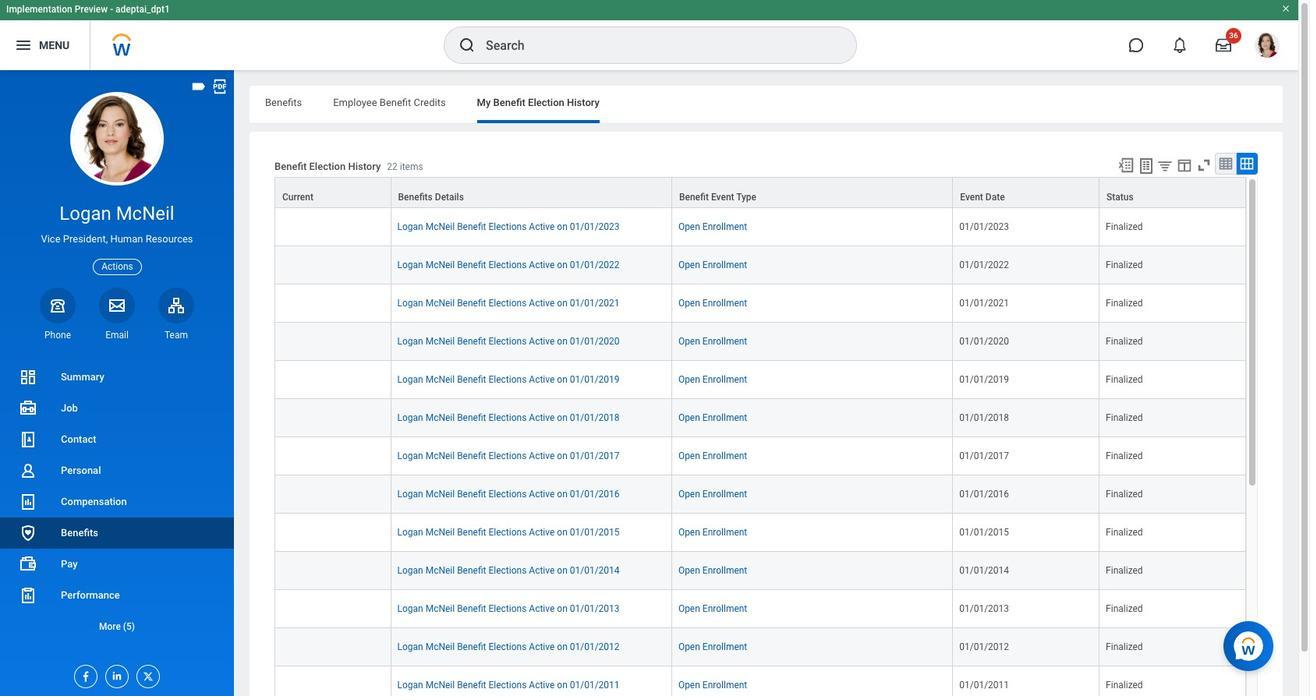 Task type: locate. For each thing, give the bounding box(es) containing it.
cell for logan mcneil benefit elections active on 01/01/2015
[[275, 514, 391, 553]]

benefit event type button
[[673, 178, 953, 208]]

22
[[387, 162, 398, 173]]

1 horizontal spatial benefits
[[265, 97, 302, 108]]

benefits left employee
[[265, 97, 302, 108]]

mcneil inside logan mcneil benefit elections active on 01/01/2013 link
[[426, 604, 455, 615]]

elections up logan mcneil benefit elections active on 01/01/2015 link
[[489, 489, 527, 500]]

active up logan mcneil benefit elections active on 01/01/2014 link at the left bottom of page
[[529, 528, 555, 538]]

2 active from the top
[[529, 260, 555, 271]]

01/01/2017
[[570, 451, 620, 462], [960, 451, 1010, 462]]

list
[[0, 362, 234, 643]]

open for 01/01/2022
[[679, 260, 701, 271]]

open enrollment link for 01/01/2018
[[679, 410, 748, 424]]

mcneil inside logan mcneil benefit elections active on 01/01/2012 link
[[426, 642, 455, 653]]

elections up logan mcneil benefit elections active on 01/01/2012 link
[[489, 604, 527, 615]]

benefit up logan mcneil benefit elections active on 01/01/2013 link
[[457, 566, 487, 577]]

open for 01/01/2015
[[679, 528, 701, 538]]

0 horizontal spatial 01/01/2017
[[570, 451, 620, 462]]

1 horizontal spatial 01/01/2016
[[960, 489, 1010, 500]]

resources
[[146, 233, 193, 245]]

benefits up pay
[[61, 527, 98, 539]]

email logan mcneil element
[[99, 329, 135, 342]]

logan mcneil benefit elections active on 01/01/2011
[[398, 680, 620, 691]]

open enrollment link
[[679, 219, 748, 233], [679, 257, 748, 271], [679, 295, 748, 309], [679, 333, 748, 347], [679, 371, 748, 386], [679, 410, 748, 424], [679, 448, 748, 462], [679, 486, 748, 500], [679, 524, 748, 538], [679, 563, 748, 577], [679, 601, 748, 615], [679, 639, 748, 653], [679, 677, 748, 691]]

9 on from the top
[[557, 528, 568, 538]]

event inside benefit event type popup button
[[712, 192, 735, 203]]

12 on from the top
[[557, 642, 568, 653]]

01/01/2022
[[570, 260, 620, 271], [960, 260, 1010, 271]]

7 row from the top
[[275, 400, 1247, 438]]

elections for 01/01/2011
[[489, 680, 527, 691]]

view team image
[[167, 296, 186, 315]]

logan for logan mcneil benefit elections active on 01/01/2020
[[398, 336, 423, 347]]

x image
[[137, 666, 155, 684]]

elections
[[489, 222, 527, 233], [489, 260, 527, 271], [489, 298, 527, 309], [489, 336, 527, 347], [489, 375, 527, 386], [489, 413, 527, 424], [489, 451, 527, 462], [489, 489, 527, 500], [489, 528, 527, 538], [489, 566, 527, 577], [489, 604, 527, 615], [489, 642, 527, 653], [489, 680, 527, 691]]

elections up logan mcneil benefit elections active on 01/01/2019 link
[[489, 336, 527, 347]]

enrollment for logan mcneil benefit elections active on 01/01/2022
[[703, 260, 748, 271]]

benefit for logan mcneil benefit elections active on 01/01/2017
[[457, 451, 487, 462]]

finalized for 01/01/2013
[[1107, 604, 1144, 615]]

election right my
[[528, 97, 565, 108]]

2 enrollment from the top
[[703, 260, 748, 271]]

0 vertical spatial history
[[567, 97, 600, 108]]

2 vertical spatial benefits
[[61, 527, 98, 539]]

1 event from the left
[[712, 192, 735, 203]]

7 open enrollment link from the top
[[679, 448, 748, 462]]

3 open enrollment from the top
[[679, 298, 748, 309]]

mcneil for logan mcneil benefit elections active on 01/01/2016
[[426, 489, 455, 500]]

personal image
[[19, 462, 37, 481]]

benefits down items
[[398, 192, 433, 203]]

13 on from the top
[[557, 680, 568, 691]]

enrollment for logan mcneil benefit elections active on 01/01/2011
[[703, 680, 748, 691]]

11 active from the top
[[529, 604, 555, 615]]

on for 01/01/2014
[[557, 566, 568, 577]]

open for 01/01/2018
[[679, 413, 701, 424]]

2 01/01/2019 from the left
[[960, 375, 1010, 386]]

8 cell from the top
[[275, 476, 391, 514]]

on up logan mcneil benefit elections active on 01/01/2020 link
[[557, 298, 568, 309]]

open enrollment for 01/01/2011
[[679, 680, 748, 691]]

elections up 'logan mcneil benefit elections active on 01/01/2018' link
[[489, 375, 527, 386]]

mcneil inside logan mcneil benefit elections active on 01/01/2020 link
[[426, 336, 455, 347]]

on down logan mcneil benefit elections active on 01/01/2012
[[557, 680, 568, 691]]

phone button
[[40, 288, 76, 342]]

contact link
[[0, 424, 234, 456]]

1 horizontal spatial 01/01/2022
[[960, 260, 1010, 271]]

summary image
[[19, 368, 37, 387]]

president,
[[63, 233, 108, 245]]

benefit up logan mcneil benefit elections active on 01/01/2021 link
[[457, 260, 487, 271]]

click to view/edit grid preferences image
[[1177, 157, 1194, 174]]

1 horizontal spatial 01/01/2020
[[960, 336, 1010, 347]]

1 vertical spatial election
[[309, 161, 346, 173]]

cell for logan mcneil benefit elections active on 01/01/2011
[[275, 667, 391, 697]]

11 cell from the top
[[275, 591, 391, 629]]

3 enrollment from the top
[[703, 298, 748, 309]]

elections up the logan mcneil benefit elections active on 01/01/2022 link
[[489, 222, 527, 233]]

more (5)
[[99, 622, 135, 633]]

8 open from the top
[[679, 489, 701, 500]]

1 01/01/2019 from the left
[[570, 375, 620, 386]]

01/01/2023 down event date
[[960, 222, 1010, 233]]

on for 01/01/2023
[[557, 222, 568, 233]]

1 horizontal spatial election
[[528, 97, 565, 108]]

6 enrollment from the top
[[703, 413, 748, 424]]

8 open enrollment from the top
[[679, 489, 748, 500]]

01/01/2023 down benefits details popup button
[[570, 222, 620, 233]]

open enrollment link for 01/01/2023
[[679, 219, 748, 233]]

row containing logan mcneil benefit elections active on 01/01/2018
[[275, 400, 1247, 438]]

cell
[[275, 208, 391, 247], [275, 247, 391, 285], [275, 285, 391, 323], [275, 323, 391, 361], [275, 361, 391, 400], [275, 400, 391, 438], [275, 438, 391, 476], [275, 476, 391, 514], [275, 514, 391, 553], [275, 553, 391, 591], [275, 591, 391, 629], [275, 629, 391, 667], [275, 667, 391, 697]]

open enrollment link for 01/01/2022
[[679, 257, 748, 271]]

11 on from the top
[[557, 604, 568, 615]]

history
[[567, 97, 600, 108], [348, 161, 381, 173]]

elections down logan mcneil benefit elections active on 01/01/2012
[[489, 680, 527, 691]]

on up 'logan mcneil benefit elections active on 01/01/2018' link
[[557, 375, 568, 386]]

0 horizontal spatial 01/01/2021
[[570, 298, 620, 309]]

3 elections from the top
[[489, 298, 527, 309]]

2 01/01/2023 from the left
[[960, 222, 1010, 233]]

active up logan mcneil benefit elections active on 01/01/2019 link
[[529, 336, 555, 347]]

active up logan mcneil benefit elections active on 01/01/2020 link
[[529, 298, 555, 309]]

active
[[529, 222, 555, 233], [529, 260, 555, 271], [529, 298, 555, 309], [529, 336, 555, 347], [529, 375, 555, 386], [529, 413, 555, 424], [529, 451, 555, 462], [529, 489, 555, 500], [529, 528, 555, 538], [529, 566, 555, 577], [529, 604, 555, 615], [529, 642, 555, 653], [529, 680, 555, 691]]

01/01/2018
[[570, 413, 620, 424], [960, 413, 1010, 424]]

11 open enrollment link from the top
[[679, 601, 748, 615]]

open enrollment link for 01/01/2020
[[679, 333, 748, 347]]

9 open enrollment link from the top
[[679, 524, 748, 538]]

0 horizontal spatial 01/01/2015
[[570, 528, 620, 538]]

1 horizontal spatial 01/01/2011
[[960, 680, 1010, 691]]

elections for 01/01/2021
[[489, 298, 527, 309]]

active for 01/01/2014
[[529, 566, 555, 577]]

12 open enrollment from the top
[[679, 642, 748, 653]]

active for 01/01/2022
[[529, 260, 555, 271]]

elections up logan mcneil benefit elections active on 01/01/2020 link
[[489, 298, 527, 309]]

logan mcneil benefit elections active on 01/01/2020 link
[[398, 333, 620, 347]]

event inside event date 'popup button'
[[961, 192, 984, 203]]

1 vertical spatial benefits
[[398, 192, 433, 203]]

status
[[1107, 192, 1134, 203]]

benefit up logan mcneil benefit elections active on 01/01/2016 "link"
[[457, 451, 487, 462]]

finalized for 01/01/2015
[[1107, 528, 1144, 538]]

row containing logan mcneil benefit elections active on 01/01/2013
[[275, 591, 1247, 629]]

4 elections from the top
[[489, 336, 527, 347]]

14 row from the top
[[275, 667, 1247, 697]]

logan mcneil benefit elections active on 01/01/2018 link
[[398, 410, 620, 424]]

5 row from the top
[[275, 323, 1247, 361]]

on up logan mcneil benefit elections active on 01/01/2014 link at the left bottom of page
[[557, 528, 568, 538]]

1 horizontal spatial 01/01/2021
[[960, 298, 1010, 309]]

mcneil for logan mcneil benefit elections active on 01/01/2019
[[426, 375, 455, 386]]

export to excel image
[[1118, 157, 1135, 174]]

open for 01/01/2021
[[679, 298, 701, 309]]

finalized for 01/01/2016
[[1107, 489, 1144, 500]]

employee benefit credits
[[333, 97, 446, 108]]

7 finalized from the top
[[1107, 451, 1144, 462]]

cell for logan mcneil benefit elections active on 01/01/2017
[[275, 438, 391, 476]]

logan for logan mcneil benefit elections active on 01/01/2014
[[398, 566, 423, 577]]

2 open from the top
[[679, 260, 701, 271]]

11 row from the top
[[275, 553, 1247, 591]]

5 enrollment from the top
[[703, 375, 748, 386]]

4 finalized from the top
[[1107, 336, 1144, 347]]

0 horizontal spatial 01/01/2016
[[570, 489, 620, 500]]

active up logan mcneil benefit elections active on 01/01/2012 link
[[529, 604, 555, 615]]

mail image
[[108, 296, 126, 315]]

logan inside navigation pane region
[[60, 203, 111, 225]]

6 open enrollment link from the top
[[679, 410, 748, 424]]

active up logan mcneil benefit elections active on 01/01/2021 link
[[529, 260, 555, 271]]

credits
[[414, 97, 446, 108]]

on up logan mcneil benefit elections active on 01/01/2011 "link" at left
[[557, 642, 568, 653]]

1 horizontal spatial 01/01/2018
[[960, 413, 1010, 424]]

4 enrollment from the top
[[703, 336, 748, 347]]

open
[[679, 222, 701, 233], [679, 260, 701, 271], [679, 298, 701, 309], [679, 336, 701, 347], [679, 375, 701, 386], [679, 413, 701, 424], [679, 451, 701, 462], [679, 489, 701, 500], [679, 528, 701, 538], [679, 566, 701, 577], [679, 604, 701, 615], [679, 642, 701, 653], [679, 680, 701, 691]]

active for 01/01/2021
[[529, 298, 555, 309]]

on down benefits details popup button
[[557, 222, 568, 233]]

mcneil for logan mcneil benefit elections active on 01/01/2012
[[426, 642, 455, 653]]

1 horizontal spatial 01/01/2023
[[960, 222, 1010, 233]]

1 elections from the top
[[489, 222, 527, 233]]

logan inside "link"
[[398, 222, 423, 233]]

on up logan mcneil benefit elections active on 01/01/2012 link
[[557, 604, 568, 615]]

on for 01/01/2019
[[557, 375, 568, 386]]

10 row from the top
[[275, 514, 1247, 553]]

logan mcneil benefit elections active on 01/01/2019
[[398, 375, 620, 386]]

elections up logan mcneil benefit elections active on 01/01/2016 "link"
[[489, 451, 527, 462]]

benefit up logan mcneil benefit elections active on 01/01/2017 link at bottom left
[[457, 413, 487, 424]]

active for 01/01/2023
[[529, 222, 555, 233]]

notifications large image
[[1173, 37, 1188, 53]]

benefit up logan mcneil benefit elections active on 01/01/2020 link
[[457, 298, 487, 309]]

01/01/2012
[[570, 642, 620, 653], [960, 642, 1010, 653]]

8 on from the top
[[557, 489, 568, 500]]

0 horizontal spatial benefits
[[61, 527, 98, 539]]

actions button
[[93, 259, 142, 275]]

3 cell from the top
[[275, 285, 391, 323]]

type
[[737, 192, 757, 203]]

view printable version (pdf) image
[[211, 78, 229, 95]]

benefit for logan mcneil benefit elections active on 01/01/2013
[[457, 604, 487, 615]]

summary link
[[0, 362, 234, 393]]

mcneil inside logan mcneil benefit elections active on 01/01/2015 link
[[426, 528, 455, 538]]

2 horizontal spatial benefits
[[398, 192, 433, 203]]

event left date
[[961, 192, 984, 203]]

mcneil inside logan mcneil benefit elections active on 01/01/2021 link
[[426, 298, 455, 309]]

0 horizontal spatial 01/01/2011
[[570, 680, 620, 691]]

01/01/2020
[[570, 336, 620, 347], [960, 336, 1010, 347]]

implementation
[[6, 4, 72, 15]]

4 open from the top
[[679, 336, 701, 347]]

8 row from the top
[[275, 438, 1247, 476]]

10 finalized from the top
[[1107, 566, 1144, 577]]

0 horizontal spatial 01/01/2014
[[570, 566, 620, 577]]

9 enrollment from the top
[[703, 528, 748, 538]]

benefit right my
[[494, 97, 526, 108]]

12 finalized from the top
[[1107, 642, 1144, 653]]

01/01/2023
[[570, 222, 620, 233], [960, 222, 1010, 233]]

benefits
[[265, 97, 302, 108], [398, 192, 433, 203], [61, 527, 98, 539]]

elections for 01/01/2014
[[489, 566, 527, 577]]

open enrollment for 01/01/2020
[[679, 336, 748, 347]]

mcneil for logan mcneil benefit elections active on 01/01/2023
[[426, 222, 455, 233]]

logan mcneil benefit elections active on 01/01/2012
[[398, 642, 620, 653]]

elections up logan mcneil benefit elections active on 01/01/2014 link at the left bottom of page
[[489, 528, 527, 538]]

logan mcneil benefit elections active on 01/01/2014 link
[[398, 563, 620, 577]]

benefit left type
[[680, 192, 709, 203]]

0 horizontal spatial 01/01/2018
[[570, 413, 620, 424]]

2 on from the top
[[557, 260, 568, 271]]

1 horizontal spatial 01/01/2012
[[960, 642, 1010, 653]]

benefit down details
[[457, 222, 487, 233]]

1 open enrollment link from the top
[[679, 219, 748, 233]]

mcneil inside logan mcneil benefit elections active on 01/01/2016 "link"
[[426, 489, 455, 500]]

benefits details button
[[391, 178, 672, 208]]

mcneil inside the logan mcneil benefit elections active on 01/01/2022 link
[[426, 260, 455, 271]]

7 active from the top
[[529, 451, 555, 462]]

6 row from the top
[[275, 361, 1247, 400]]

mcneil inside navigation pane region
[[116, 203, 175, 225]]

2 01/01/2020 from the left
[[960, 336, 1010, 347]]

benefit up logan mcneil benefit elections active on 01/01/2012 link
[[457, 604, 487, 615]]

finalized for 01/01/2017
[[1107, 451, 1144, 462]]

election inside tab list
[[528, 97, 565, 108]]

finalized for 01/01/2018
[[1107, 413, 1144, 424]]

open enrollment for 01/01/2022
[[679, 260, 748, 271]]

mcneil for logan mcneil benefit elections active on 01/01/2014
[[426, 566, 455, 577]]

01/01/2023 inside "link"
[[570, 222, 620, 233]]

benefit up logan mcneil benefit elections active on 01/01/2014 link at the left bottom of page
[[457, 528, 487, 538]]

logan for logan mcneil benefit elections active on 01/01/2016
[[398, 489, 423, 500]]

email button
[[99, 288, 135, 342]]

performance image
[[19, 587, 37, 606]]

benefit up logan mcneil benefit elections active on 01/01/2015 link
[[457, 489, 487, 500]]

5 open from the top
[[679, 375, 701, 386]]

13 open enrollment from the top
[[679, 680, 748, 691]]

0 horizontal spatial 01/01/2023
[[570, 222, 620, 233]]

elections for 01/01/2023
[[489, 222, 527, 233]]

benefit up logan mcneil benefit elections active on 01/01/2011 "link" at left
[[457, 642, 487, 653]]

3 row from the top
[[275, 247, 1247, 285]]

1 enrollment from the top
[[703, 222, 748, 233]]

1 horizontal spatial 01/01/2015
[[960, 528, 1010, 538]]

benefit up 'logan mcneil benefit elections active on 01/01/2018' link
[[457, 375, 487, 386]]

tab list containing benefits
[[250, 86, 1284, 123]]

open enrollment link for 01/01/2012
[[679, 639, 748, 653]]

6 finalized from the top
[[1107, 413, 1144, 424]]

elections for 01/01/2015
[[489, 528, 527, 538]]

6 active from the top
[[529, 413, 555, 424]]

on up logan mcneil benefit elections active on 01/01/2015 link
[[557, 489, 568, 500]]

01/01/2011 inside "link"
[[570, 680, 620, 691]]

benefit for logan mcneil benefit elections active on 01/01/2022
[[457, 260, 487, 271]]

on up logan mcneil benefit elections active on 01/01/2019 link
[[557, 336, 568, 347]]

benefit inside "link"
[[457, 222, 487, 233]]

2 cell from the top
[[275, 247, 391, 285]]

event date button
[[954, 178, 1100, 208]]

logan for logan mcneil benefit elections active on 01/01/2013
[[398, 604, 423, 615]]

0 horizontal spatial 01/01/2012
[[570, 642, 620, 653]]

open enrollment for 01/01/2015
[[679, 528, 748, 538]]

cell for logan mcneil benefit elections active on 01/01/2021
[[275, 285, 391, 323]]

mcneil for logan mcneil benefit elections active on 01/01/2017
[[426, 451, 455, 462]]

cell for logan mcneil benefit elections active on 01/01/2022
[[275, 247, 391, 285]]

logan for logan mcneil
[[60, 203, 111, 225]]

logan mcneil benefit elections active on 01/01/2015 link
[[398, 524, 620, 538]]

personal link
[[0, 456, 234, 487]]

5 elections from the top
[[489, 375, 527, 386]]

finalized for 01/01/2020
[[1107, 336, 1144, 347]]

toolbar
[[1111, 153, 1259, 177]]

9 row from the top
[[275, 476, 1247, 514]]

active up logan mcneil benefit elections active on 01/01/2015 link
[[529, 489, 555, 500]]

on for 01/01/2022
[[557, 260, 568, 271]]

1 horizontal spatial history
[[567, 97, 600, 108]]

compensation image
[[19, 493, 37, 512]]

enrollment
[[703, 222, 748, 233], [703, 260, 748, 271], [703, 298, 748, 309], [703, 336, 748, 347], [703, 375, 748, 386], [703, 413, 748, 424], [703, 451, 748, 462], [703, 489, 748, 500], [703, 528, 748, 538], [703, 566, 748, 577], [703, 604, 748, 615], [703, 642, 748, 653], [703, 680, 748, 691]]

close environment banner image
[[1282, 4, 1291, 13]]

active down logan mcneil benefit elections active on 01/01/2012
[[529, 680, 555, 691]]

active up logan mcneil benefit elections active on 01/01/2013 link
[[529, 566, 555, 577]]

01/01/2019
[[570, 375, 620, 386], [960, 375, 1010, 386]]

tag image
[[190, 78, 208, 95]]

6 on from the top
[[557, 413, 568, 424]]

0 horizontal spatial event
[[712, 192, 735, 203]]

elections up logan mcneil benefit elections active on 01/01/2021 link
[[489, 260, 527, 271]]

row containing logan mcneil benefit elections active on 01/01/2012
[[275, 629, 1247, 667]]

1 01/01/2013 from the left
[[570, 604, 620, 615]]

election
[[528, 97, 565, 108], [309, 161, 346, 173]]

benefit down logan mcneil benefit elections active on 01/01/2012
[[457, 680, 487, 691]]

row containing current
[[275, 177, 1247, 208]]

elections inside "link"
[[489, 222, 527, 233]]

benefit for logan mcneil benefit elections active on 01/01/2019
[[457, 375, 487, 386]]

preview
[[75, 4, 108, 15]]

1 01/01/2011 from the left
[[570, 680, 620, 691]]

election up current popup button
[[309, 161, 346, 173]]

mcneil inside 'logan mcneil benefit elections active on 01/01/2018' link
[[426, 413, 455, 424]]

11 open from the top
[[679, 604, 701, 615]]

facebook image
[[75, 666, 92, 684]]

1 horizontal spatial event
[[961, 192, 984, 203]]

01/01/2015
[[570, 528, 620, 538], [960, 528, 1010, 538]]

12 open enrollment link from the top
[[679, 639, 748, 653]]

2 01/01/2011 from the left
[[960, 680, 1010, 691]]

13 cell from the top
[[275, 667, 391, 697]]

2 01/01/2021 from the left
[[960, 298, 1010, 309]]

4 row from the top
[[275, 285, 1247, 323]]

mcneil inside logan mcneil benefit elections active on 01/01/2017 link
[[426, 451, 455, 462]]

human
[[110, 233, 143, 245]]

logan
[[60, 203, 111, 225], [398, 222, 423, 233], [398, 260, 423, 271], [398, 298, 423, 309], [398, 336, 423, 347], [398, 375, 423, 386], [398, 413, 423, 424], [398, 451, 423, 462], [398, 489, 423, 500], [398, 528, 423, 538], [398, 566, 423, 577], [398, 604, 423, 615], [398, 642, 423, 653], [398, 680, 423, 691]]

active inside "link"
[[529, 222, 555, 233]]

0 horizontal spatial 01/01/2022
[[570, 260, 620, 271]]

team logan mcneil element
[[158, 329, 194, 342]]

enrollment for logan mcneil benefit elections active on 01/01/2023
[[703, 222, 748, 233]]

1 horizontal spatial 01/01/2019
[[960, 375, 1010, 386]]

12 enrollment from the top
[[703, 642, 748, 653]]

01/01/2021
[[570, 298, 620, 309], [960, 298, 1010, 309]]

on up logan mcneil benefit elections active on 01/01/2017 link at bottom left
[[557, 413, 568, 424]]

active up 'logan mcneil benefit elections active on 01/01/2018' link
[[529, 375, 555, 386]]

logan mcneil benefit elections active on 01/01/2011 link
[[398, 677, 620, 691]]

2 open enrollment from the top
[[679, 260, 748, 271]]

elections up logan mcneil benefit elections active on 01/01/2013 link
[[489, 566, 527, 577]]

-
[[110, 4, 113, 15]]

2 event from the left
[[961, 192, 984, 203]]

benefit up logan mcneil benefit elections active on 01/01/2019 link
[[457, 336, 487, 347]]

01/01/2011
[[570, 680, 620, 691], [960, 680, 1010, 691]]

1 horizontal spatial 01/01/2013
[[960, 604, 1010, 615]]

12 row from the top
[[275, 591, 1247, 629]]

active up logan mcneil benefit elections active on 01/01/2011 "link" at left
[[529, 642, 555, 653]]

contact
[[61, 434, 96, 446]]

active up logan mcneil benefit elections active on 01/01/2016 "link"
[[529, 451, 555, 462]]

on inside "link"
[[557, 222, 568, 233]]

benefit inside popup button
[[680, 192, 709, 203]]

enrollment for logan mcneil benefit elections active on 01/01/2017
[[703, 451, 748, 462]]

on up logan mcneil benefit elections active on 01/01/2016 "link"
[[557, 451, 568, 462]]

mcneil inside logan mcneil benefit elections active on 01/01/2019 link
[[426, 375, 455, 386]]

active for 01/01/2013
[[529, 604, 555, 615]]

tab list
[[250, 86, 1284, 123]]

on for 01/01/2017
[[557, 451, 568, 462]]

1 cell from the top
[[275, 208, 391, 247]]

1 on from the top
[[557, 222, 568, 233]]

team link
[[158, 288, 194, 342]]

logan mcneil benefit elections active on 01/01/2017
[[398, 451, 620, 462]]

mcneil inside logan mcneil benefit elections active on 01/01/2014 link
[[426, 566, 455, 577]]

benefit left credits
[[380, 97, 411, 108]]

row
[[275, 177, 1247, 208], [275, 208, 1247, 247], [275, 247, 1247, 285], [275, 285, 1247, 323], [275, 323, 1247, 361], [275, 361, 1247, 400], [275, 400, 1247, 438], [275, 438, 1247, 476], [275, 476, 1247, 514], [275, 514, 1247, 553], [275, 553, 1247, 591], [275, 591, 1247, 629], [275, 629, 1247, 667], [275, 667, 1247, 697]]

11 enrollment from the top
[[703, 604, 748, 615]]

4 open enrollment from the top
[[679, 336, 748, 347]]

0 horizontal spatial history
[[348, 161, 381, 173]]

active up logan mcneil benefit elections active on 01/01/2017 link at bottom left
[[529, 413, 555, 424]]

10 open enrollment from the top
[[679, 566, 748, 577]]

phone logan mcneil element
[[40, 329, 76, 342]]

0 horizontal spatial 01/01/2019
[[570, 375, 620, 386]]

benefit
[[380, 97, 411, 108], [494, 97, 526, 108], [275, 161, 307, 173], [680, 192, 709, 203], [457, 222, 487, 233], [457, 260, 487, 271], [457, 298, 487, 309], [457, 336, 487, 347], [457, 375, 487, 386], [457, 413, 487, 424], [457, 451, 487, 462], [457, 489, 487, 500], [457, 528, 487, 538], [457, 566, 487, 577], [457, 604, 487, 615], [457, 642, 487, 653], [457, 680, 487, 691]]

event date
[[961, 192, 1006, 203]]

8 active from the top
[[529, 489, 555, 500]]

on up logan mcneil benefit elections active on 01/01/2021 link
[[557, 260, 568, 271]]

benefit for logan mcneil benefit elections active on 01/01/2018
[[457, 413, 487, 424]]

0 horizontal spatial 01/01/2020
[[570, 336, 620, 347]]

10 open from the top
[[679, 566, 701, 577]]

my benefit election history
[[477, 97, 600, 108]]

profile logan mcneil image
[[1256, 33, 1280, 61]]

benefit election history 22 items
[[275, 161, 423, 173]]

01/01/2016
[[570, 489, 620, 500], [960, 489, 1010, 500]]

Search Workday  search field
[[486, 28, 825, 62]]

more
[[99, 622, 121, 633]]

11 finalized from the top
[[1107, 604, 1144, 615]]

active for 01/01/2015
[[529, 528, 555, 538]]

benefit up current
[[275, 161, 307, 173]]

0 horizontal spatial 01/01/2013
[[570, 604, 620, 615]]

1 01/01/2014 from the left
[[570, 566, 620, 577]]

more (5) button
[[0, 612, 234, 643]]

on up logan mcneil benefit elections active on 01/01/2013 link
[[557, 566, 568, 577]]

9 cell from the top
[[275, 514, 391, 553]]

8 finalized from the top
[[1107, 489, 1144, 500]]

open for 01/01/2012
[[679, 642, 701, 653]]

elections up logan mcneil benefit elections active on 01/01/2011 "link" at left
[[489, 642, 527, 653]]

7 on from the top
[[557, 451, 568, 462]]

10 on from the top
[[557, 566, 568, 577]]

6 cell from the top
[[275, 400, 391, 438]]

1 finalized from the top
[[1107, 222, 1144, 233]]

elections up logan mcneil benefit elections active on 01/01/2017 link at bottom left
[[489, 413, 527, 424]]

mcneil inside logan mcneil benefit elections active on 01/01/2011 "link"
[[426, 680, 455, 691]]

6 elections from the top
[[489, 413, 527, 424]]

4 on from the top
[[557, 336, 568, 347]]

01/01/2013
[[570, 604, 620, 615], [960, 604, 1010, 615]]

3 on from the top
[[557, 298, 568, 309]]

active down benefits details popup button
[[529, 222, 555, 233]]

elections for 01/01/2022
[[489, 260, 527, 271]]

mcneil inside "logan mcneil benefit elections active on 01/01/2023" "link"
[[426, 222, 455, 233]]

job
[[61, 403, 78, 414]]

1 horizontal spatial 01/01/2017
[[960, 451, 1010, 462]]

13 finalized from the top
[[1107, 680, 1144, 691]]

benefit for logan mcneil benefit elections active on 01/01/2021
[[457, 298, 487, 309]]

logan for logan mcneil benefit elections active on 01/01/2018
[[398, 413, 423, 424]]

open enrollment for 01/01/2013
[[679, 604, 748, 615]]

5 active from the top
[[529, 375, 555, 386]]

event left type
[[712, 192, 735, 203]]

expand table image
[[1240, 156, 1256, 172]]

logan mcneil benefit elections active on 01/01/2023
[[398, 222, 620, 233]]

0 vertical spatial election
[[528, 97, 565, 108]]

1 horizontal spatial 01/01/2014
[[960, 566, 1010, 577]]



Task type: vqa. For each thing, say whether or not it's contained in the screenshot.


Task type: describe. For each thing, give the bounding box(es) containing it.
open enrollment for 01/01/2014
[[679, 566, 748, 577]]

active for 01/01/2017
[[529, 451, 555, 462]]

enrollment for logan mcneil benefit elections active on 01/01/2014
[[703, 566, 748, 577]]

2 01/01/2015 from the left
[[960, 528, 1010, 538]]

vice president, human resources
[[41, 233, 193, 245]]

row containing logan mcneil benefit elections active on 01/01/2022
[[275, 247, 1247, 285]]

status button
[[1100, 178, 1246, 208]]

open enrollment link for 01/01/2017
[[679, 448, 748, 462]]

logan mcneil
[[60, 203, 175, 225]]

logan for logan mcneil benefit elections active on 01/01/2022
[[398, 260, 423, 271]]

finalized for 01/01/2014
[[1107, 566, 1144, 577]]

2 01/01/2014 from the left
[[960, 566, 1010, 577]]

1 01/01/2020 from the left
[[570, 336, 620, 347]]

open for 01/01/2019
[[679, 375, 701, 386]]

open for 01/01/2014
[[679, 566, 701, 577]]

active for 01/01/2020
[[529, 336, 555, 347]]

36
[[1230, 31, 1239, 40]]

open enrollment for 01/01/2012
[[679, 642, 748, 653]]

logan mcneil benefit elections active on 01/01/2021 link
[[398, 295, 620, 309]]

0 vertical spatial benefits
[[265, 97, 302, 108]]

row containing logan mcneil benefit elections active on 01/01/2023
[[275, 208, 1247, 247]]

1 01/01/2018 from the left
[[570, 413, 620, 424]]

benefits details
[[398, 192, 464, 203]]

menu
[[39, 39, 70, 51]]

job link
[[0, 393, 234, 424]]

pay link
[[0, 549, 234, 581]]

2 01/01/2016 from the left
[[960, 489, 1010, 500]]

current button
[[275, 178, 391, 208]]

summary
[[61, 371, 104, 383]]

logan mcneil benefit elections active on 01/01/2018
[[398, 413, 620, 424]]

linkedin image
[[106, 666, 123, 683]]

open for 01/01/2023
[[679, 222, 701, 233]]

0 horizontal spatial election
[[309, 161, 346, 173]]

active for 01/01/2018
[[529, 413, 555, 424]]

pay
[[61, 559, 78, 570]]

row containing logan mcneil benefit elections active on 01/01/2017
[[275, 438, 1247, 476]]

open enrollment for 01/01/2019
[[679, 375, 748, 386]]

open enrollment link for 01/01/2014
[[679, 563, 748, 577]]

2 01/01/2017 from the left
[[960, 451, 1010, 462]]

vice
[[41, 233, 61, 245]]

finalized for 01/01/2021
[[1107, 298, 1144, 309]]

enrollment for logan mcneil benefit elections active on 01/01/2013
[[703, 604, 748, 615]]

row containing logan mcneil benefit elections active on 01/01/2019
[[275, 361, 1247, 400]]

contact image
[[19, 431, 37, 449]]

mcneil for logan mcneil benefit elections active on 01/01/2011
[[426, 680, 455, 691]]

elections for 01/01/2018
[[489, 413, 527, 424]]

elections for 01/01/2019
[[489, 375, 527, 386]]

benefit event type
[[680, 192, 757, 203]]

2 01/01/2022 from the left
[[960, 260, 1010, 271]]

1 01/01/2022 from the left
[[570, 260, 620, 271]]

items
[[400, 162, 423, 173]]

benefit for logan mcneil benefit elections active on 01/01/2015
[[457, 528, 487, 538]]

team
[[165, 330, 188, 341]]

benefit for logan mcneil benefit elections active on 01/01/2012
[[457, 642, 487, 653]]

on for 01/01/2015
[[557, 528, 568, 538]]

logan mcneil benefit elections active on 01/01/2012 link
[[398, 639, 620, 653]]

open for 01/01/2011
[[679, 680, 701, 691]]

open enrollment link for 01/01/2016
[[679, 486, 748, 500]]

logan mcneil benefit elections active on 01/01/2020
[[398, 336, 620, 347]]

performance
[[61, 590, 120, 602]]

01/01/2012 inside logan mcneil benefit elections active on 01/01/2012 link
[[570, 642, 620, 653]]

implementation preview -   adeptai_dpt1
[[6, 4, 170, 15]]

mcneil for logan mcneil benefit elections active on 01/01/2013
[[426, 604, 455, 615]]

cell for logan mcneil benefit elections active on 01/01/2013
[[275, 591, 391, 629]]

open enrollment for 01/01/2021
[[679, 298, 748, 309]]

mcneil for logan mcneil
[[116, 203, 175, 225]]

logan mcneil benefit elections active on 01/01/2016
[[398, 489, 620, 500]]

row containing logan mcneil benefit elections active on 01/01/2015
[[275, 514, 1247, 553]]

row containing logan mcneil benefit elections active on 01/01/2016
[[275, 476, 1247, 514]]

on for 01/01/2013
[[557, 604, 568, 615]]

logan for logan mcneil benefit elections active on 01/01/2023
[[398, 222, 423, 233]]

finalized for 01/01/2019
[[1107, 375, 1144, 386]]

open for 01/01/2020
[[679, 336, 701, 347]]

enrollment for logan mcneil benefit elections active on 01/01/2016
[[703, 489, 748, 500]]

pay image
[[19, 556, 37, 574]]

table image
[[1219, 156, 1234, 172]]

fullscreen image
[[1196, 157, 1213, 174]]

logan mcneil benefit elections active on 01/01/2019 link
[[398, 371, 620, 386]]

mcneil for logan mcneil benefit elections active on 01/01/2022
[[426, 260, 455, 271]]

01/01/2016 inside logan mcneil benefit elections active on 01/01/2016 "link"
[[570, 489, 620, 500]]

adeptai_dpt1
[[116, 4, 170, 15]]

menu banner
[[0, 0, 1299, 70]]

job image
[[19, 400, 37, 418]]

benefit for logan mcneil benefit elections active on 01/01/2014
[[457, 566, 487, 577]]

export to worksheets image
[[1138, 157, 1156, 176]]

row containing logan mcneil benefit elections active on 01/01/2021
[[275, 285, 1247, 323]]

my
[[477, 97, 491, 108]]

actions
[[102, 261, 133, 272]]

logan mcneil benefit elections active on 01/01/2022
[[398, 260, 620, 271]]

open enrollment for 01/01/2017
[[679, 451, 748, 462]]

logan for logan mcneil benefit elections active on 01/01/2017
[[398, 451, 423, 462]]

open for 01/01/2013
[[679, 604, 701, 615]]

enrollment for logan mcneil benefit elections active on 01/01/2015
[[703, 528, 748, 538]]

search image
[[458, 36, 477, 55]]

finalized for 01/01/2023
[[1107, 222, 1144, 233]]

active for 01/01/2019
[[529, 375, 555, 386]]

justify image
[[14, 36, 33, 55]]

inbox large image
[[1217, 37, 1232, 53]]

cell for logan mcneil benefit elections active on 01/01/2023
[[275, 208, 391, 247]]

finalized for 01/01/2022
[[1107, 260, 1144, 271]]

phone image
[[47, 296, 69, 315]]

logan for logan mcneil benefit elections active on 01/01/2021
[[398, 298, 423, 309]]

performance link
[[0, 581, 234, 612]]

1 01/01/2017 from the left
[[570, 451, 620, 462]]

logan mcneil benefit elections active on 01/01/2022 link
[[398, 257, 620, 271]]

row containing logan mcneil benefit elections active on 01/01/2020
[[275, 323, 1247, 361]]

cell for logan mcneil benefit elections active on 01/01/2019
[[275, 361, 391, 400]]

benefits image
[[19, 524, 37, 543]]

1 01/01/2015 from the left
[[570, 528, 620, 538]]

2 01/01/2013 from the left
[[960, 604, 1010, 615]]

2 01/01/2018 from the left
[[960, 413, 1010, 424]]

2 01/01/2012 from the left
[[960, 642, 1010, 653]]

email
[[105, 330, 129, 341]]

mcneil for logan mcneil benefit elections active on 01/01/2021
[[426, 298, 455, 309]]

open enrollment link for 01/01/2015
[[679, 524, 748, 538]]

benefit for logan mcneil benefit elections active on 01/01/2011
[[457, 680, 487, 691]]

benefit for logan mcneil benefit elections active on 01/01/2016
[[457, 489, 487, 500]]

open enrollment for 01/01/2016
[[679, 489, 748, 500]]

list containing summary
[[0, 362, 234, 643]]

logan mcneil benefit elections active on 01/01/2013 link
[[398, 601, 620, 615]]

36 button
[[1207, 28, 1242, 62]]

logan mcneil benefit elections active on 01/01/2023 link
[[398, 219, 620, 233]]

logan mcneil benefit elections active on 01/01/2015
[[398, 528, 620, 538]]

personal
[[61, 465, 101, 477]]

phone
[[44, 330, 71, 341]]

1 vertical spatial history
[[348, 161, 381, 173]]

compensation link
[[0, 487, 234, 518]]

cell for logan mcneil benefit elections active on 01/01/2016
[[275, 476, 391, 514]]

logan mcneil benefit elections active on 01/01/2016 link
[[398, 486, 620, 500]]

benefit for logan mcneil benefit elections active on 01/01/2020
[[457, 336, 487, 347]]

logan mcneil benefit elections active on 01/01/2021
[[398, 298, 620, 309]]

date
[[986, 192, 1006, 203]]

menu button
[[0, 20, 90, 70]]

navigation pane region
[[0, 70, 234, 697]]

active for 01/01/2016
[[529, 489, 555, 500]]

cell for logan mcneil benefit elections active on 01/01/2014
[[275, 553, 391, 591]]

more (5) button
[[0, 618, 234, 637]]

current
[[282, 192, 314, 203]]

cell for logan mcneil benefit elections active on 01/01/2020
[[275, 323, 391, 361]]

(5)
[[123, 622, 135, 633]]

open enrollment link for 01/01/2019
[[679, 371, 748, 386]]

01/01/2013 inside logan mcneil benefit elections active on 01/01/2013 link
[[570, 604, 620, 615]]

benefits link
[[0, 518, 234, 549]]

enrollment for logan mcneil benefit elections active on 01/01/2012
[[703, 642, 748, 653]]

cell for logan mcneil benefit elections active on 01/01/2018
[[275, 400, 391, 438]]

elections for 01/01/2013
[[489, 604, 527, 615]]

open enrollment link for 01/01/2021
[[679, 295, 748, 309]]

benefits inside navigation pane region
[[61, 527, 98, 539]]

compensation
[[61, 496, 127, 508]]

cell for logan mcneil benefit elections active on 01/01/2012
[[275, 629, 391, 667]]

row containing logan mcneil benefit elections active on 01/01/2014
[[275, 553, 1247, 591]]

on for 01/01/2016
[[557, 489, 568, 500]]

select to filter grid data image
[[1157, 158, 1174, 174]]

on for 01/01/2021
[[557, 298, 568, 309]]

logan mcneil benefit elections active on 01/01/2014
[[398, 566, 620, 577]]

on for 01/01/2020
[[557, 336, 568, 347]]

1 01/01/2021 from the left
[[570, 298, 620, 309]]

logan mcneil benefit elections active on 01/01/2017 link
[[398, 448, 620, 462]]

details
[[435, 192, 464, 203]]

benefits inside popup button
[[398, 192, 433, 203]]

enrollment for logan mcneil benefit elections active on 01/01/2019
[[703, 375, 748, 386]]

employee
[[333, 97, 377, 108]]

elections for 01/01/2017
[[489, 451, 527, 462]]

logan for logan mcneil benefit elections active on 01/01/2011
[[398, 680, 423, 691]]

logan mcneil benefit elections active on 01/01/2013
[[398, 604, 620, 615]]

row containing logan mcneil benefit elections active on 01/01/2011
[[275, 667, 1247, 697]]



